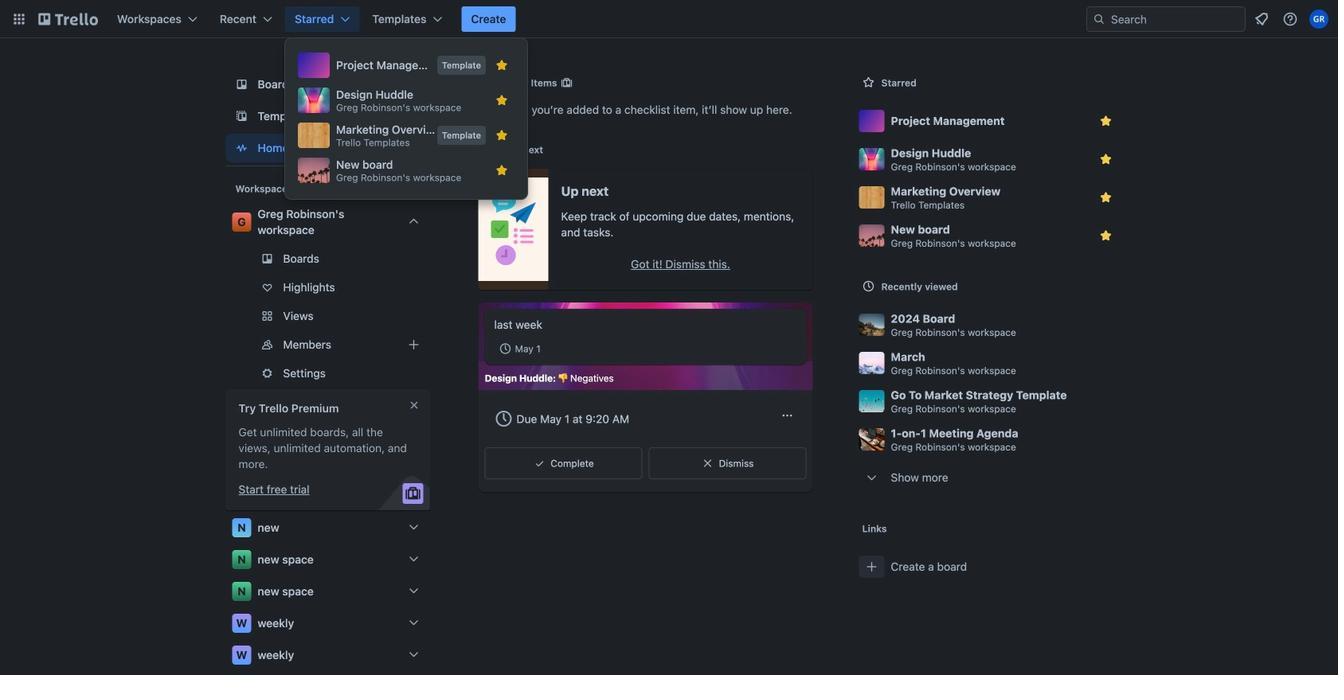 Task type: vqa. For each thing, say whether or not it's contained in the screenshot.
Add image
yes



Task type: locate. For each thing, give the bounding box(es) containing it.
starred icon image
[[496, 59, 508, 72], [496, 94, 508, 107], [496, 129, 508, 142], [496, 164, 508, 177]]

click to unstar marketing overview. it will be removed from your starred list. image
[[1098, 190, 1114, 206]]

2 starred icon image from the top
[[496, 94, 508, 107]]

1 starred icon image from the top
[[496, 59, 508, 72]]

greg robinson (gregrobinson96) image
[[1310, 10, 1329, 29]]

click to unstar new board. it will be removed from your starred list. image
[[1098, 228, 1114, 244]]

open information menu image
[[1283, 11, 1299, 27]]

4 starred icon image from the top
[[496, 164, 508, 177]]

search image
[[1093, 13, 1106, 25]]

add image
[[404, 335, 423, 355]]

click to unstar project management. it will be removed from your starred list. image
[[1098, 113, 1114, 129]]



Task type: describe. For each thing, give the bounding box(es) containing it.
home image
[[232, 139, 251, 158]]

primary element
[[0, 0, 1338, 38]]

template board image
[[232, 107, 251, 126]]

Search field
[[1106, 8, 1245, 30]]

0 notifications image
[[1252, 10, 1271, 29]]

3 starred icon image from the top
[[496, 129, 508, 142]]

click to unstar design huddle. it will be removed from your starred list. image
[[1098, 151, 1114, 167]]

board image
[[232, 75, 251, 94]]

back to home image
[[38, 6, 98, 32]]



